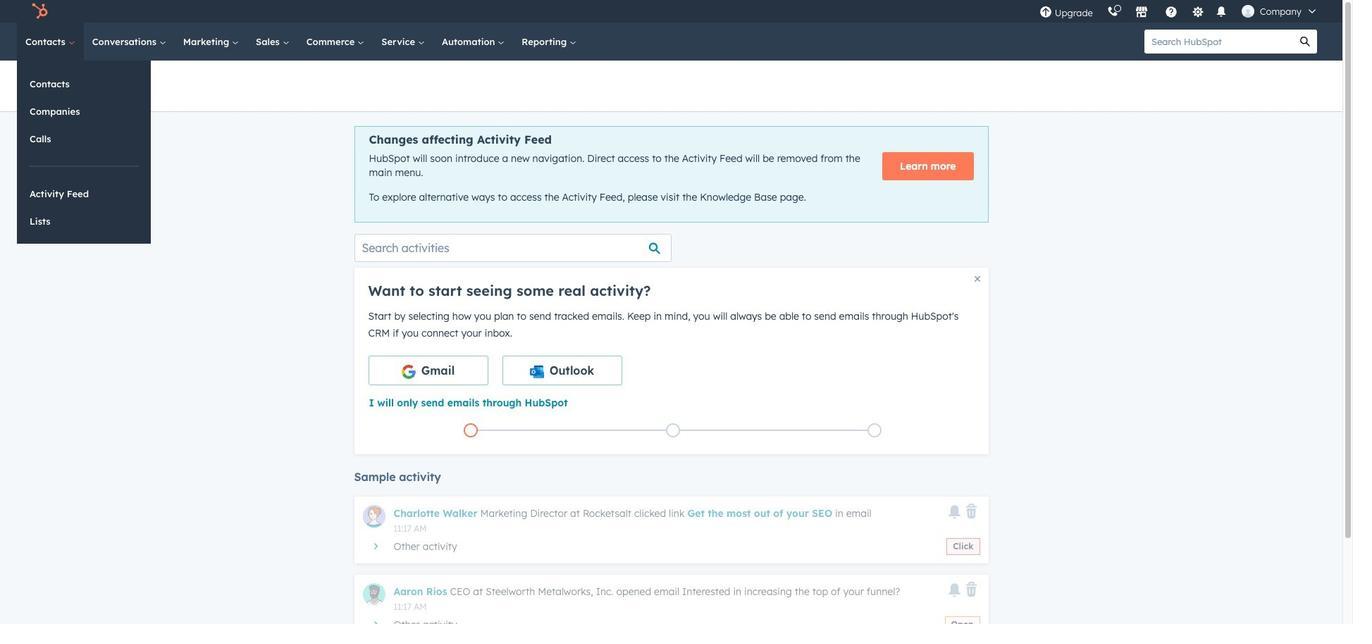 Task type: locate. For each thing, give the bounding box(es) containing it.
close image
[[975, 276, 980, 282]]

None checkbox
[[368, 356, 488, 385], [502, 356, 622, 385], [368, 356, 488, 385], [502, 356, 622, 385]]

menu
[[1033, 0, 1326, 23]]

list
[[370, 421, 976, 440]]



Task type: describe. For each thing, give the bounding box(es) containing it.
Search HubSpot search field
[[1145, 30, 1294, 54]]

jacob simon image
[[1242, 5, 1255, 18]]

marketplaces image
[[1135, 6, 1148, 19]]

contacts menu
[[17, 61, 151, 244]]

onboarding.steps.sendtrackedemailingmail.title image
[[669, 427, 676, 435]]

onboarding.steps.finalstep.title image
[[871, 427, 878, 435]]

Search activities search field
[[354, 234, 671, 262]]



Task type: vqa. For each thing, say whether or not it's contained in the screenshot.
with
no



